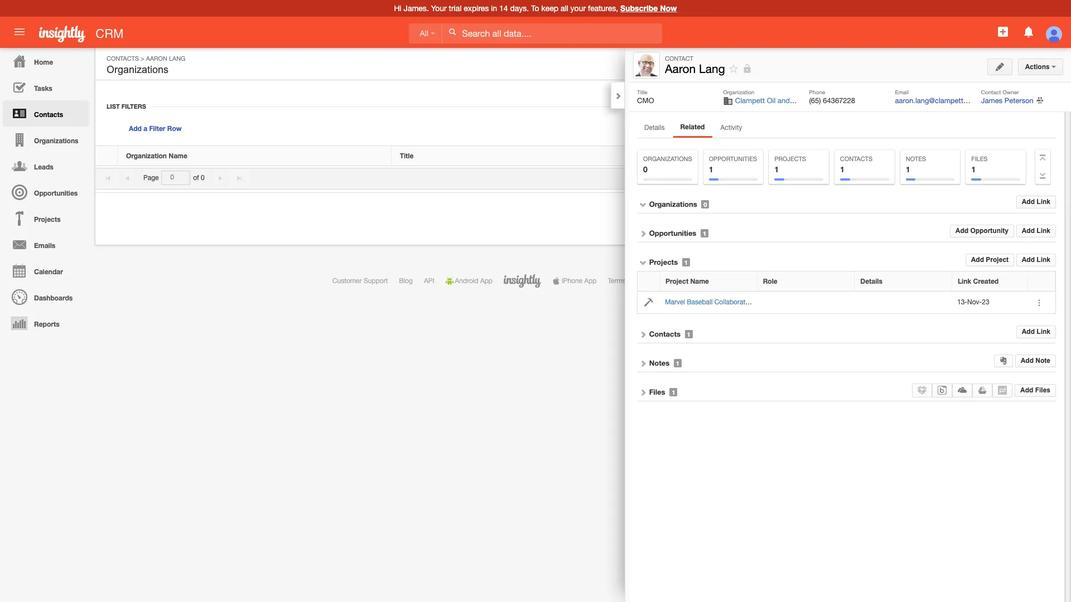 Task type: locate. For each thing, give the bounding box(es) containing it.
1 cell from the left
[[758, 292, 855, 314]]

1 right contacts 1
[[906, 165, 911, 174]]

created up 23
[[974, 277, 999, 286]]

files link
[[650, 388, 666, 397]]

0 horizontal spatial files
[[650, 388, 666, 397]]

0 horizontal spatial name
[[169, 152, 188, 160]]

0 horizontal spatial 0
[[201, 174, 205, 182]]

2 vertical spatial details
[[861, 277, 883, 286]]

in
[[491, 4, 498, 13]]

2 horizontal spatial opportunities
[[709, 156, 758, 162]]

column header
[[95, 146, 118, 166]]

0 vertical spatial contact
[[665, 55, 694, 62]]

aaron right ">" on the left
[[146, 55, 167, 62]]

link for add link button on top of add note
[[1037, 328, 1051, 336]]

1 chevron down image from the top
[[640, 201, 648, 209]]

title cmo
[[638, 89, 655, 105]]

link created for title
[[948, 152, 989, 160]]

1 vertical spatial projects link
[[650, 258, 678, 267]]

files up 'no'
[[972, 156, 988, 162]]

organization up page
[[126, 152, 167, 160]]

add link for add link button under display
[[1023, 198, 1051, 206]]

contacts link
[[107, 55, 139, 62], [3, 100, 89, 127], [650, 330, 681, 339]]

0
[[644, 165, 648, 174], [201, 174, 205, 182], [704, 201, 708, 208]]

data
[[722, 277, 736, 285]]

0 vertical spatial chevron right image
[[640, 230, 648, 238]]

2 vertical spatial chevron right image
[[640, 389, 648, 397]]

privacy policy link
[[669, 277, 711, 285]]

0 vertical spatial details
[[645, 124, 665, 132]]

opportunities link down leads
[[3, 179, 89, 205]]

subscribe
[[621, 3, 658, 13]]

add link down display
[[1023, 198, 1051, 206]]

organizations down ">" on the left
[[107, 64, 169, 75]]

1 vertical spatial created
[[974, 277, 999, 286]]

projects link
[[3, 205, 89, 232], [650, 258, 678, 267]]

all link
[[409, 23, 443, 43]]

2 vertical spatial opportunities
[[650, 229, 697, 238]]

files inside button
[[1036, 387, 1051, 395]]

1 horizontal spatial details
[[674, 152, 696, 160]]

contacts link down "tasks"
[[3, 100, 89, 127]]

0 vertical spatial name
[[169, 152, 188, 160]]

of right terms
[[628, 277, 634, 285]]

organizations up the leads link
[[34, 137, 78, 145]]

page
[[143, 174, 159, 182]]

notifications image
[[1023, 25, 1036, 39]]

chevron down image up service
[[640, 259, 648, 267]]

1 horizontal spatial notes
[[906, 156, 927, 162]]

gas,
[[792, 97, 808, 105]]

1
[[709, 165, 714, 174], [775, 165, 779, 174], [841, 165, 845, 174], [906, 165, 911, 174], [972, 165, 977, 174], [703, 230, 707, 237], [685, 259, 688, 266], [688, 331, 691, 338], [677, 360, 680, 367], [672, 389, 676, 396]]

1 vertical spatial name
[[691, 277, 710, 286]]

aaron
[[146, 55, 167, 62], [665, 62, 696, 75]]

0 vertical spatial notes
[[906, 156, 927, 162]]

2 chevron down image from the top
[[640, 259, 648, 267]]

link for add link button above contact owner at top right
[[1000, 60, 1014, 68]]

13-nov-23
[[958, 299, 990, 306]]

android
[[455, 277, 479, 285]]

link created
[[948, 152, 989, 160], [959, 277, 999, 286]]

1 inside opportunities 1
[[709, 165, 714, 174]]

0 for of 0
[[201, 174, 205, 182]]

follow image
[[729, 64, 739, 74]]

0 horizontal spatial lang
[[169, 55, 186, 62]]

1 vertical spatial projects
[[34, 215, 61, 224]]

notes link
[[650, 359, 670, 368]]

0 vertical spatial created
[[963, 152, 989, 160]]

0 horizontal spatial contact
[[665, 55, 694, 62]]

1 left items
[[972, 165, 977, 174]]

aaron right contact image
[[665, 62, 696, 75]]

1 horizontal spatial projects
[[650, 258, 678, 267]]

aaron lang
[[665, 62, 726, 75]]

terms
[[608, 277, 626, 285]]

data processing addendum link
[[722, 277, 806, 285]]

add up contact owner at top right
[[985, 60, 998, 68]]

1 vertical spatial organization
[[126, 152, 167, 160]]

0 horizontal spatial projects link
[[3, 205, 89, 232]]

0 inside organizations 0
[[644, 165, 648, 174]]

0 horizontal spatial of
[[193, 174, 199, 182]]

record permissions image
[[743, 62, 753, 75]]

add link right opportunity on the right top
[[1023, 227, 1051, 235]]

notes for notes
[[650, 359, 670, 368]]

related link
[[674, 121, 712, 136]]

1 vertical spatial project
[[666, 277, 689, 286]]

0 horizontal spatial organization
[[126, 152, 167, 160]]

chevron right image left notes link
[[640, 360, 648, 368]]

project up marvel
[[666, 277, 689, 286]]

1 vertical spatial of
[[628, 277, 634, 285]]

filters
[[122, 103, 146, 110]]

calendar link
[[3, 258, 89, 284]]

1 vertical spatial chevron down image
[[640, 259, 648, 267]]

1 vertical spatial contact
[[982, 89, 1002, 95]]

home link
[[3, 48, 89, 74]]

1 vertical spatial opportunities link
[[650, 229, 697, 238]]

contact right contact image
[[665, 55, 694, 62]]

link files from google drive to this image
[[979, 386, 988, 395]]

app
[[481, 277, 493, 285], [585, 277, 597, 285]]

cell
[[758, 292, 855, 314], [855, 292, 953, 314]]

1 vertical spatial organizations link
[[650, 200, 698, 209]]

0 horizontal spatial opportunities
[[34, 189, 78, 198]]

1 app from the left
[[481, 277, 493, 285]]

link created up 'no'
[[948, 152, 989, 160]]

created
[[963, 152, 989, 160], [974, 277, 999, 286]]

1 horizontal spatial contacts link
[[107, 55, 139, 62]]

add project link
[[966, 254, 1015, 267]]

title
[[638, 89, 648, 95], [400, 152, 414, 160]]

contact for contact owner
[[982, 89, 1002, 95]]

lang left follow image
[[700, 62, 726, 75]]

0 horizontal spatial details
[[645, 124, 665, 132]]

opportunities
[[709, 156, 758, 162], [34, 189, 78, 198], [650, 229, 697, 238]]

crm
[[96, 27, 124, 41]]

opportunities link
[[3, 179, 89, 205], [650, 229, 697, 238]]

email aaron.lang@clampett.com
[[896, 89, 980, 105]]

1 right opportunities 1
[[775, 165, 779, 174]]

1 vertical spatial link created
[[959, 277, 999, 286]]

title inside the title cmo
[[638, 89, 648, 95]]

add link right add project
[[1023, 256, 1051, 264]]

1 horizontal spatial organizations link
[[650, 200, 698, 209]]

2 app from the left
[[585, 277, 597, 285]]

contact for contact
[[665, 55, 694, 62]]

0 horizontal spatial project
[[666, 277, 689, 286]]

add right link files from pandadoc to this image
[[1021, 387, 1034, 395]]

link files from pandadoc to this image
[[999, 386, 1008, 395]]

chevron right image for files
[[640, 389, 648, 397]]

files down note
[[1036, 387, 1051, 395]]

row
[[167, 124, 182, 133]]

opportunities up 'privacy' at the top right
[[650, 229, 697, 238]]

0 vertical spatial opportunities
[[709, 156, 758, 162]]

2 horizontal spatial files
[[1036, 387, 1051, 395]]

lang inside contacts > aaron lang organizations
[[169, 55, 186, 62]]

details for role
[[861, 277, 883, 286]]

1 vertical spatial chevron right image
[[640, 360, 648, 368]]

chevron down image for organizations
[[640, 201, 648, 209]]

iphone app link
[[553, 277, 597, 285]]

chevron down image
[[640, 201, 648, 209], [640, 259, 648, 267]]

2 chevron right image from the top
[[640, 331, 648, 339]]

1 horizontal spatial project
[[987, 256, 1009, 264]]

projects link up 'privacy' at the top right
[[650, 258, 678, 267]]

features,
[[588, 4, 619, 13]]

link created up nov-
[[959, 277, 999, 286]]

1 vertical spatial details
[[674, 152, 696, 160]]

0 horizontal spatial projects
[[34, 215, 61, 224]]

notes for notes 1
[[906, 156, 927, 162]]

contact
[[665, 55, 694, 62], [982, 89, 1002, 95]]

64367228
[[824, 97, 856, 105]]

subscribe now link
[[621, 3, 677, 13]]

add link button up contact owner at top right
[[978, 56, 1021, 73]]

lang right ">" on the left
[[169, 55, 186, 62]]

files for files
[[650, 388, 666, 397]]

expires
[[464, 4, 489, 13]]

organization for organization
[[724, 89, 755, 95]]

trial
[[449, 4, 462, 13]]

add right add project
[[1023, 256, 1036, 264]]

details link
[[638, 121, 672, 137]]

1 horizontal spatial files
[[972, 156, 988, 162]]

opportunities down leads
[[34, 189, 78, 198]]

2 horizontal spatial details
[[861, 277, 883, 286]]

app right the android
[[481, 277, 493, 285]]

title for title cmo
[[638, 89, 648, 95]]

1 vertical spatial chevron right image
[[640, 331, 648, 339]]

marvel baseball collaboration
[[665, 299, 755, 306]]

add link up contact owner at top right
[[985, 60, 1014, 68]]

1 horizontal spatial opportunities link
[[650, 229, 697, 238]]

emails link
[[3, 232, 89, 258]]

contacts link up notes link
[[650, 330, 681, 339]]

0 horizontal spatial notes
[[650, 359, 670, 368]]

your
[[431, 4, 447, 13]]

2 vertical spatial contacts link
[[650, 330, 681, 339]]

row containing marvel baseball collaboration
[[638, 292, 1056, 314]]

0 vertical spatial chevron down image
[[640, 201, 648, 209]]

13-nov-23 cell
[[953, 292, 1028, 314]]

opportunities link up 'privacy' at the top right
[[650, 229, 697, 238]]

opportunities 1
[[709, 156, 758, 174]]

opportunities down activity link
[[709, 156, 758, 162]]

0 vertical spatial projects
[[775, 156, 807, 162]]

clampett oil and gas, singapore
[[736, 97, 843, 105]]

chevron right image
[[615, 92, 622, 100], [640, 360, 648, 368], [640, 389, 648, 397]]

link files from box to this image
[[939, 386, 948, 395]]

navigation
[[0, 48, 89, 337]]

chevron right image down service
[[640, 331, 648, 339]]

email
[[896, 89, 909, 95]]

1 right files link on the bottom of page
[[672, 389, 676, 396]]

project inside row
[[666, 277, 689, 286]]

details for title
[[674, 152, 696, 160]]

items
[[986, 174, 1002, 182]]

contacts link left ">" on the left
[[107, 55, 139, 62]]

contacts > aaron lang organizations
[[107, 55, 186, 75]]

1 horizontal spatial organization
[[724, 89, 755, 95]]

marvel baseball collaboration link
[[665, 299, 761, 306]]

2 horizontal spatial projects
[[775, 156, 807, 162]]

0 vertical spatial contacts link
[[107, 55, 139, 62]]

policy
[[693, 277, 711, 285]]

link created for role
[[959, 277, 999, 286]]

files 1
[[972, 156, 988, 174]]

1 right "projects 1"
[[841, 165, 845, 174]]

0 horizontal spatial title
[[400, 152, 414, 160]]

0 horizontal spatial organizations link
[[3, 127, 89, 153]]

1 horizontal spatial 0
[[644, 165, 648, 174]]

chevron right image left the title cmo
[[615, 92, 622, 100]]

1 horizontal spatial contact
[[982, 89, 1002, 95]]

customer
[[333, 277, 362, 285]]

1 horizontal spatial title
[[638, 89, 648, 95]]

0 vertical spatial organization
[[724, 89, 755, 95]]

created up 'no'
[[963, 152, 989, 160]]

organizations link up leads
[[3, 127, 89, 153]]

add right opportunity on the right top
[[1023, 227, 1036, 235]]

0 horizontal spatial aaron
[[146, 55, 167, 62]]

add inside button
[[1021, 387, 1034, 395]]

organization up clampett at the top right
[[724, 89, 755, 95]]

1 right organizations 0
[[709, 165, 714, 174]]

Search all data.... text field
[[443, 23, 663, 43]]

of right page
[[193, 174, 199, 182]]

chevron right image for notes
[[640, 360, 648, 368]]

0 vertical spatial link created
[[948, 152, 989, 160]]

your
[[571, 4, 586, 13]]

0 horizontal spatial opportunities link
[[3, 179, 89, 205]]

project down opportunity on the right top
[[987, 256, 1009, 264]]

13-
[[958, 299, 968, 306]]

organization for organization name
[[126, 152, 167, 160]]

chevron right image up service
[[640, 230, 648, 238]]

created for title
[[963, 152, 989, 160]]

1 horizontal spatial name
[[691, 277, 710, 286]]

1 horizontal spatial opportunities
[[650, 229, 697, 238]]

app right iphone
[[585, 277, 597, 285]]

organizations link down organizations 0
[[650, 200, 698, 209]]

files down notes link
[[650, 388, 666, 397]]

1 horizontal spatial projects link
[[650, 258, 678, 267]]

api link
[[424, 277, 435, 285]]

projects link up emails
[[3, 205, 89, 232]]

chevron right image for opportunities
[[640, 230, 648, 238]]

add files button
[[1015, 385, 1057, 397]]

contact up james
[[982, 89, 1002, 95]]

chevron down image for projects
[[640, 259, 648, 267]]

add down "add opportunity" link
[[972, 256, 985, 264]]

to
[[532, 4, 540, 13]]

privacy policy
[[669, 277, 711, 285]]

link for add link button on the right of opportunity on the right top
[[1037, 227, 1051, 235]]

link
[[1000, 60, 1014, 68], [948, 152, 961, 160], [1037, 198, 1051, 206], [1037, 227, 1051, 235], [1037, 256, 1051, 264], [959, 277, 972, 286], [1037, 328, 1051, 336]]

1 horizontal spatial app
[[585, 277, 597, 285]]

iphone app
[[562, 277, 597, 285]]

chevron right image left files link on the bottom of page
[[640, 389, 648, 397]]

add link up add note
[[1023, 328, 1051, 336]]

1 chevron right image from the top
[[640, 230, 648, 238]]

0 vertical spatial title
[[638, 89, 648, 95]]

chevron right image
[[640, 230, 648, 238], [640, 331, 648, 339]]

row
[[95, 146, 1043, 166], [638, 272, 1056, 292], [638, 292, 1056, 314]]

addendum
[[773, 277, 806, 285]]

1 vertical spatial notes
[[650, 359, 670, 368]]

organizations 0
[[644, 156, 693, 174]]

notes 1
[[906, 156, 927, 174]]

created for role
[[974, 277, 999, 286]]

0 vertical spatial projects link
[[3, 205, 89, 232]]

add project
[[972, 256, 1009, 264]]

chevron down image down organizations 0
[[640, 201, 648, 209]]

notes
[[906, 156, 927, 162], [650, 359, 670, 368]]

0 horizontal spatial app
[[481, 277, 493, 285]]

0 horizontal spatial contacts link
[[3, 100, 89, 127]]

link for add link button to the right of add project link
[[1037, 256, 1051, 264]]

all
[[420, 29, 429, 38]]

project name
[[666, 277, 710, 286]]

opportunity
[[971, 227, 1009, 235]]

1 vertical spatial title
[[400, 152, 414, 160]]

add
[[985, 60, 998, 68], [129, 124, 142, 133], [1023, 198, 1036, 206], [956, 227, 969, 235], [1023, 227, 1036, 235], [972, 256, 985, 264], [1023, 256, 1036, 264], [1023, 328, 1036, 336], [1021, 357, 1034, 365], [1021, 387, 1034, 395]]



Task type: describe. For each thing, give the bounding box(es) containing it.
cmo
[[638, 97, 655, 105]]

0 vertical spatial project
[[987, 256, 1009, 264]]

add note
[[1021, 357, 1051, 365]]

1 up project name
[[685, 259, 688, 266]]

add a filter row link
[[129, 124, 182, 133]]

0 vertical spatial of
[[193, 174, 199, 182]]

name for organization name
[[169, 152, 188, 160]]

add link for add link button to the right of add project link
[[1023, 256, 1051, 264]]

tasks
[[34, 84, 52, 93]]

0 vertical spatial opportunities link
[[3, 179, 89, 205]]

add link for add link button on top of add note
[[1023, 328, 1051, 336]]

chevron right image for contacts
[[640, 331, 648, 339]]

role
[[764, 277, 778, 286]]

1 up policy
[[703, 230, 707, 237]]

add left opportunity on the right top
[[956, 227, 969, 235]]

1 vertical spatial contacts link
[[3, 100, 89, 127]]

james
[[982, 97, 1003, 105]]

actions
[[1026, 63, 1052, 71]]

1 horizontal spatial lang
[[700, 62, 726, 75]]

phone
[[810, 89, 826, 95]]

organizations button
[[104, 62, 171, 78]]

blog
[[399, 277, 413, 285]]

filter
[[149, 124, 166, 133]]

row containing project name
[[638, 272, 1056, 292]]

2 vertical spatial projects
[[650, 258, 678, 267]]

white image
[[449, 28, 457, 36]]

1 horizontal spatial aaron
[[665, 62, 696, 75]]

peterson
[[1005, 97, 1034, 105]]

add link for add link button on the right of opportunity on the right top
[[1023, 227, 1051, 235]]

contacts inside contacts > aaron lang organizations
[[107, 55, 139, 62]]

add files
[[1021, 387, 1051, 395]]

data processing addendum
[[722, 277, 806, 285]]

api
[[424, 277, 435, 285]]

collaboration
[[715, 299, 755, 306]]

organizations inside contacts > aaron lang organizations
[[107, 64, 169, 75]]

1 right notes link
[[677, 360, 680, 367]]

days.
[[511, 4, 529, 13]]

0 for organizations 0
[[644, 165, 648, 174]]

customer support link
[[333, 277, 388, 285]]

processing
[[738, 277, 771, 285]]

change record owner image
[[1037, 96, 1044, 106]]

app for android app
[[481, 277, 493, 285]]

2 cell from the left
[[855, 292, 953, 314]]

keep
[[542, 4, 559, 13]]

navigation containing home
[[0, 48, 89, 337]]

calendar
[[34, 268, 63, 276]]

(65)
[[810, 97, 822, 105]]

aaron.lang@clampett.com
[[896, 97, 980, 105]]

organizations down organizations 0
[[650, 200, 698, 209]]

hi james. your trial expires in 14 days. to keep all your features, subscribe now
[[394, 3, 677, 13]]

customer support
[[333, 277, 388, 285]]

activity
[[721, 124, 743, 132]]

contact image
[[636, 54, 658, 76]]

oil
[[767, 97, 776, 105]]

0 vertical spatial organizations link
[[3, 127, 89, 153]]

add up add note
[[1023, 328, 1036, 336]]

1 inside notes 1
[[906, 165, 911, 174]]

name for project name
[[691, 277, 710, 286]]

service
[[636, 277, 658, 285]]

title for title
[[400, 152, 414, 160]]

1 vertical spatial opportunities
[[34, 189, 78, 198]]

now
[[661, 3, 677, 13]]

add down display
[[1023, 198, 1036, 206]]

add link button down display
[[1017, 196, 1057, 209]]

related
[[681, 123, 705, 131]]

add link button up add note
[[1017, 326, 1057, 339]]

marvel
[[665, 299, 686, 306]]

terms of service link
[[608, 277, 658, 285]]

actions button
[[1019, 59, 1064, 75]]

a
[[144, 124, 147, 133]]

add link button right opportunity on the right top
[[1017, 225, 1057, 238]]

iphone
[[562, 277, 583, 285]]

james peterson link
[[982, 97, 1034, 105]]

1 inside contacts 1
[[841, 165, 845, 174]]

add link for add link button above contact owner at top right
[[985, 60, 1014, 68]]

add note link
[[1016, 355, 1057, 368]]

display
[[1012, 174, 1033, 182]]

reports link
[[3, 310, 89, 337]]

list filters
[[107, 103, 146, 110]]

phone (65) 64367228
[[810, 89, 856, 105]]

singapore
[[810, 97, 843, 105]]

no items to display
[[976, 174, 1033, 182]]

2 horizontal spatial contacts link
[[650, 330, 681, 339]]

1 inside "projects 1"
[[775, 165, 779, 174]]

organizations down details link
[[644, 156, 693, 162]]

1 down baseball
[[688, 331, 691, 338]]

to
[[1004, 174, 1010, 182]]

row containing organization name
[[95, 146, 1043, 166]]

add opportunity link
[[951, 225, 1015, 238]]

aaron lang link
[[146, 55, 186, 62]]

link files from microsoft onedrive to this image
[[959, 386, 968, 395]]

note
[[1036, 357, 1051, 365]]

link files from dropbox to this image
[[919, 386, 927, 395]]

privacy
[[669, 277, 691, 285]]

>
[[141, 55, 144, 62]]

support
[[364, 277, 388, 285]]

and
[[778, 97, 790, 105]]

hi
[[394, 4, 402, 13]]

owner
[[1003, 89, 1020, 95]]

1 inside files 1
[[972, 165, 977, 174]]

add link button right add project link
[[1017, 254, 1057, 267]]

2 horizontal spatial 0
[[704, 201, 708, 208]]

evernote image
[[1000, 357, 1008, 365]]

contact owner
[[982, 89, 1020, 95]]

0 vertical spatial chevron right image
[[615, 92, 622, 100]]

dashboards link
[[3, 284, 89, 310]]

aaron inside contacts > aaron lang organizations
[[146, 55, 167, 62]]

add left a
[[129, 124, 142, 133]]

add left note
[[1021, 357, 1034, 365]]

nov-
[[968, 299, 983, 306]]

baseball
[[687, 299, 713, 306]]

1 horizontal spatial of
[[628, 277, 634, 285]]

app for iphone app
[[585, 277, 597, 285]]

leads
[[34, 163, 53, 171]]

android app
[[455, 277, 493, 285]]

home
[[34, 58, 53, 66]]

android app link
[[446, 277, 493, 285]]

add opportunity
[[956, 227, 1009, 235]]

list
[[107, 103, 120, 110]]

link for add link button under display
[[1037, 198, 1051, 206]]

files for files 1
[[972, 156, 988, 162]]



Task type: vqa. For each thing, say whether or not it's contained in the screenshot.
list image corresponding to Reason
no



